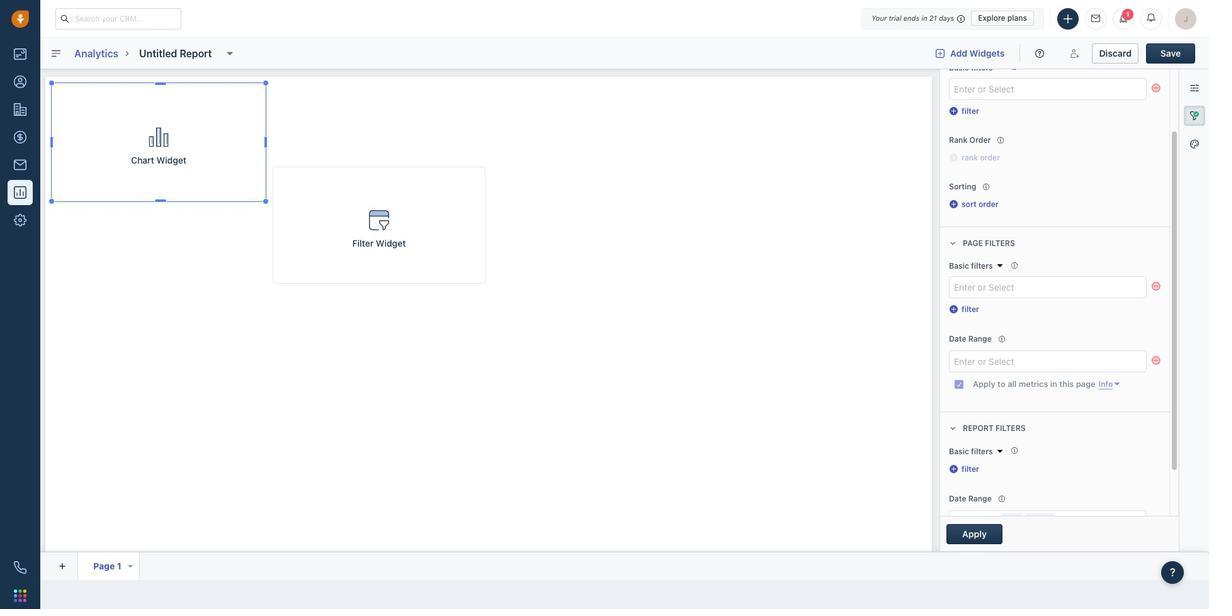 Task type: locate. For each thing, give the bounding box(es) containing it.
in
[[922, 14, 928, 22]]

Search your CRM... text field
[[55, 8, 181, 29]]

explore plans link
[[971, 11, 1034, 26]]

freshworks switcher image
[[14, 590, 26, 603]]

explore plans
[[978, 13, 1027, 23]]



Task type: describe. For each thing, give the bounding box(es) containing it.
plans
[[1008, 13, 1027, 23]]

your trial ends in 21 days
[[872, 14, 954, 22]]

ends
[[904, 14, 920, 22]]

trial
[[889, 14, 902, 22]]

1 link
[[1113, 8, 1134, 29]]

phone image
[[14, 562, 26, 574]]

your
[[872, 14, 887, 22]]

days
[[939, 14, 954, 22]]

phone element
[[8, 555, 33, 581]]

21
[[929, 14, 937, 22]]

1
[[1126, 10, 1130, 18]]

explore
[[978, 13, 1006, 23]]



Task type: vqa. For each thing, say whether or not it's contained in the screenshot.
the "1"
yes



